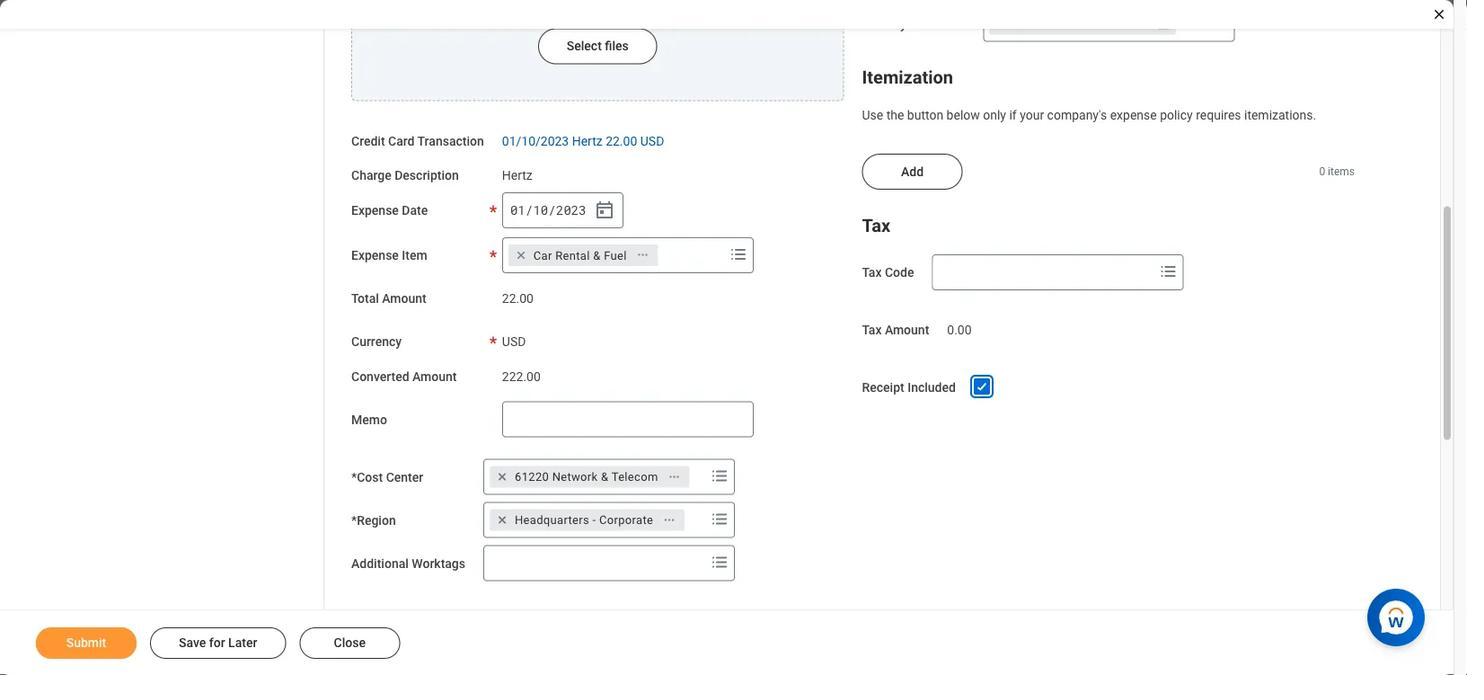 Task type: describe. For each thing, give the bounding box(es) containing it.
action bar region
[[0, 609, 1454, 675]]

expense for expense date
[[351, 203, 399, 218]]

related actions image for *region
[[664, 514, 676, 527]]

tax amount
[[862, 323, 930, 338]]

expense item
[[351, 248, 428, 263]]

itemization button
[[862, 67, 954, 88]]

close button
[[300, 627, 400, 659]]

submit
[[66, 635, 106, 650]]

1 / from the left
[[526, 202, 533, 219]]

telecom
[[612, 471, 658, 484]]

x small image for item
[[512, 247, 530, 265]]

country
[[862, 17, 907, 32]]

0 horizontal spatial usd
[[502, 334, 526, 349]]

center
[[386, 470, 424, 485]]

select files region
[[351, 0, 844, 101]]

policy
[[1160, 108, 1193, 122]]

car rental & fuel, press delete to clear value. option
[[509, 245, 659, 266]]

credit card transaction
[[351, 134, 484, 149]]

files
[[605, 39, 629, 54]]

amount for tax amount
[[885, 323, 930, 338]]

use
[[862, 108, 884, 122]]

prompts image for center
[[709, 466, 731, 487]]

01/10/2023
[[502, 134, 569, 149]]

your
[[1020, 108, 1045, 122]]

select files button
[[538, 29, 658, 64]]

charge description element
[[502, 158, 533, 185]]

save for later button
[[150, 627, 286, 659]]

converted
[[351, 369, 409, 384]]

later
[[228, 635, 257, 650]]

calendar image
[[594, 200, 616, 221]]

*cost
[[351, 470, 383, 485]]

0.00
[[948, 323, 972, 338]]

currency
[[351, 335, 402, 349]]

check small image
[[972, 376, 993, 398]]

dialog containing itemization
[[0, 0, 1454, 675]]

61220 network & telecom
[[515, 471, 658, 484]]

charge description
[[351, 169, 459, 183]]

states
[[1054, 17, 1089, 31]]

additional worktags
[[351, 556, 466, 571]]

x small image inside headquarters - corporate, press delete to clear value. option
[[493, 511, 511, 529]]

for
[[209, 635, 225, 650]]

headquarters
[[515, 514, 590, 527]]

01 / 10 / 2023
[[510, 202, 587, 219]]

x small image for center
[[493, 468, 511, 486]]

car
[[534, 249, 553, 262]]

total
[[351, 291, 379, 306]]

converted amount
[[351, 369, 457, 384]]

Tax Code field
[[933, 257, 1155, 289]]

item
[[402, 248, 428, 263]]

headquarters - corporate, press delete to clear value. option
[[490, 510, 685, 531]]

tax for tax
[[862, 215, 891, 236]]

tax for tax code
[[862, 266, 882, 280]]

headquarters - corporate element
[[515, 512, 654, 529]]

below
[[947, 108, 980, 122]]

description
[[395, 169, 459, 183]]

x small image
[[994, 15, 1012, 33]]

2 vertical spatial prompts image
[[709, 509, 731, 530]]

0
[[1320, 166, 1326, 178]]

tax button
[[862, 215, 891, 236]]

expense
[[1111, 108, 1157, 122]]

code
[[885, 266, 915, 280]]

prompts image for additional worktags
[[709, 552, 731, 573]]

items
[[1329, 166, 1355, 178]]

total amount
[[351, 291, 427, 306]]

2 / from the left
[[549, 202, 556, 219]]

itemization
[[862, 67, 954, 88]]

close edit expense report image
[[1433, 7, 1447, 22]]

0 vertical spatial 22.00
[[606, 134, 638, 149]]

car rental & fuel element
[[534, 247, 627, 264]]

close
[[334, 635, 366, 650]]

additional
[[351, 556, 409, 571]]

*region
[[351, 513, 396, 528]]

add
[[901, 164, 924, 179]]

61220 network & telecom, press delete to clear value. option
[[490, 467, 690, 488]]

receipt
[[862, 381, 905, 395]]

of
[[1092, 17, 1103, 31]]

united states of america
[[1015, 17, 1152, 31]]

tax code
[[862, 266, 915, 280]]



Task type: vqa. For each thing, say whether or not it's contained in the screenshot.


Task type: locate. For each thing, give the bounding box(es) containing it.
x small image inside 61220 network & telecom, press delete to clear value. option
[[493, 468, 511, 486]]

01
[[510, 202, 526, 219]]

itemizations.
[[1245, 108, 1317, 122]]

fuel
[[604, 249, 627, 262]]

amount for total amount
[[382, 291, 427, 306]]

rental
[[556, 249, 590, 262]]

hertz inside 01/10/2023 hertz 22.00 usd link
[[572, 134, 603, 149]]

2023
[[556, 202, 587, 219]]

22.00
[[606, 134, 638, 149], [502, 291, 534, 306]]

61220 network & telecom element
[[515, 469, 658, 485]]

61220
[[515, 471, 549, 484]]

hertz up 01
[[502, 169, 533, 183]]

corporate
[[599, 514, 654, 527]]

1 vertical spatial expense
[[351, 248, 399, 263]]

2 vertical spatial x small image
[[493, 511, 511, 529]]

1 horizontal spatial 22.00
[[606, 134, 638, 149]]

tax left code
[[862, 266, 882, 280]]

amount
[[382, 291, 427, 306], [885, 323, 930, 338], [413, 369, 457, 384]]

related actions image for expense item
[[637, 249, 650, 262]]

expense date group
[[502, 193, 624, 229]]

-
[[593, 514, 596, 527]]

1 expense from the top
[[351, 203, 399, 218]]

requires
[[1196, 108, 1242, 122]]

prompts image
[[728, 244, 749, 265], [709, 466, 731, 487], [709, 509, 731, 530]]

0 vertical spatial usd
[[641, 134, 665, 149]]

/ right 01
[[526, 202, 533, 219]]

expense down charge
[[351, 203, 399, 218]]

tax for tax amount
[[862, 323, 882, 338]]

1 horizontal spatial usd
[[641, 134, 665, 149]]

0 vertical spatial related actions image
[[637, 249, 650, 262]]

2 expense from the top
[[351, 248, 399, 263]]

dialog
[[0, 0, 1454, 675]]

headquarters - corporate
[[515, 514, 654, 527]]

amount right converted
[[413, 369, 457, 384]]

prompts image for item
[[728, 244, 749, 265]]

related actions image
[[668, 471, 681, 483]]

tax up tax code
[[862, 215, 891, 236]]

x small image
[[512, 247, 530, 265], [493, 468, 511, 486], [493, 511, 511, 529]]

1 vertical spatial tax
[[862, 266, 882, 280]]

2 tax from the top
[[862, 266, 882, 280]]

expense left item
[[351, 248, 399, 263]]

1 horizontal spatial &
[[601, 471, 609, 484]]

22.00 down car
[[502, 291, 534, 306]]

& left fuel at the left top of page
[[593, 249, 601, 262]]

01/10/2023 hertz 22.00 usd link
[[502, 130, 665, 149]]

1 horizontal spatial prompts image
[[1158, 261, 1180, 283]]

1 vertical spatial &
[[601, 471, 609, 484]]

0 horizontal spatial hertz
[[502, 169, 533, 183]]

0 vertical spatial expense
[[351, 203, 399, 218]]

tax group
[[862, 212, 1355, 291]]

0 horizontal spatial related actions image
[[637, 249, 650, 262]]

&
[[593, 249, 601, 262], [601, 471, 609, 484]]

1 vertical spatial related actions image
[[664, 514, 676, 527]]

amount right total
[[382, 291, 427, 306]]

car rental & fuel
[[534, 249, 627, 262]]

& for item
[[593, 249, 601, 262]]

0 vertical spatial prompts image
[[728, 244, 749, 265]]

1 horizontal spatial /
[[549, 202, 556, 219]]

ext link image
[[1155, 15, 1173, 33]]

america
[[1106, 17, 1152, 31]]

1 vertical spatial prompts image
[[1158, 261, 1180, 283]]

Additional Worktags field
[[484, 547, 706, 580]]

expense
[[351, 203, 399, 218], [351, 248, 399, 263]]

use the button below only if your company's expense policy requires itemizations.
[[862, 108, 1317, 122]]

company's
[[1048, 108, 1108, 122]]

memo
[[351, 413, 387, 427]]

0 vertical spatial &
[[593, 249, 601, 262]]

save for later
[[179, 635, 257, 650]]

hertz right 01/10/2023
[[572, 134, 603, 149]]

itemization group
[[862, 64, 1355, 124]]

0 vertical spatial prompts image
[[1210, 12, 1231, 34]]

222.00
[[502, 369, 541, 384]]

related actions image right corporate on the left bottom
[[664, 514, 676, 527]]

only
[[984, 108, 1007, 122]]

usd inside 01/10/2023 hertz 22.00 usd link
[[641, 134, 665, 149]]

included
[[908, 381, 956, 395]]

/
[[526, 202, 533, 219], [549, 202, 556, 219]]

01/10/2023 hertz 22.00 usd
[[502, 134, 665, 149]]

select
[[567, 39, 602, 54]]

1 vertical spatial x small image
[[493, 468, 511, 486]]

1 vertical spatial 22.00
[[502, 291, 534, 306]]

usd
[[641, 134, 665, 149], [502, 334, 526, 349]]

1 tax from the top
[[862, 215, 891, 236]]

card
[[388, 134, 415, 149]]

x small image left 61220
[[493, 468, 511, 486]]

prompts image
[[1210, 12, 1231, 34], [1158, 261, 1180, 283], [709, 552, 731, 573]]

hertz
[[572, 134, 603, 149], [502, 169, 533, 183]]

charge
[[351, 169, 392, 183]]

x small image inside car rental & fuel, press delete to clear value. option
[[512, 247, 530, 265]]

*cost center
[[351, 470, 424, 485]]

amount for converted amount
[[413, 369, 457, 384]]

2 vertical spatial tax
[[862, 323, 882, 338]]

if
[[1010, 108, 1017, 122]]

0 horizontal spatial 22.00
[[502, 291, 534, 306]]

& right network
[[601, 471, 609, 484]]

worktags
[[412, 556, 466, 571]]

related actions image
[[637, 249, 650, 262], [664, 514, 676, 527]]

prompts image for tax code
[[1158, 261, 1180, 283]]

0 vertical spatial hertz
[[572, 134, 603, 149]]

1 horizontal spatial hertz
[[572, 134, 603, 149]]

0 horizontal spatial &
[[593, 249, 601, 262]]

tax up receipt
[[862, 323, 882, 338]]

prompts image inside tax group
[[1158, 261, 1180, 283]]

select files
[[567, 39, 629, 54]]

1 horizontal spatial related actions image
[[664, 514, 676, 527]]

receipt included
[[862, 381, 956, 395]]

1 vertical spatial amount
[[885, 323, 930, 338]]

1 vertical spatial prompts image
[[709, 466, 731, 487]]

add button
[[862, 154, 963, 190]]

united
[[1015, 17, 1051, 31]]

expense date
[[351, 203, 428, 218]]

0 horizontal spatial prompts image
[[709, 552, 731, 573]]

0 vertical spatial tax
[[862, 215, 891, 236]]

workday assistant region
[[1368, 582, 1433, 646]]

amount left 0.00
[[885, 323, 930, 338]]

united states of america, press delete to clear value, ctrl + enter opens in new window. option
[[990, 13, 1177, 35]]

button
[[908, 108, 944, 122]]

22.00 up calendar image
[[606, 134, 638, 149]]

submit button
[[36, 627, 137, 659]]

0 horizontal spatial /
[[526, 202, 533, 219]]

united states of america element
[[1015, 16, 1152, 32]]

1 vertical spatial usd
[[502, 334, 526, 349]]

related actions image right fuel at the left top of page
[[637, 249, 650, 262]]

10
[[533, 202, 548, 219]]

/ right 10
[[549, 202, 556, 219]]

tax
[[862, 215, 891, 236], [862, 266, 882, 280], [862, 323, 882, 338]]

save
[[179, 635, 206, 650]]

prompts image for country
[[1210, 12, 1231, 34]]

& for center
[[601, 471, 609, 484]]

0 vertical spatial x small image
[[512, 247, 530, 265]]

Memo text field
[[502, 402, 754, 438]]

0 vertical spatial amount
[[382, 291, 427, 306]]

3 tax from the top
[[862, 323, 882, 338]]

credit
[[351, 134, 385, 149]]

the
[[887, 108, 905, 122]]

2 vertical spatial amount
[[413, 369, 457, 384]]

2 horizontal spatial prompts image
[[1210, 12, 1231, 34]]

x small image left 'headquarters'
[[493, 511, 511, 529]]

expense for expense item
[[351, 248, 399, 263]]

date
[[402, 203, 428, 218]]

0 items
[[1320, 166, 1355, 178]]

1 vertical spatial hertz
[[502, 169, 533, 183]]

2 vertical spatial prompts image
[[709, 552, 731, 573]]

x small image left car
[[512, 247, 530, 265]]

transaction
[[418, 134, 484, 149]]

network
[[552, 471, 598, 484]]



